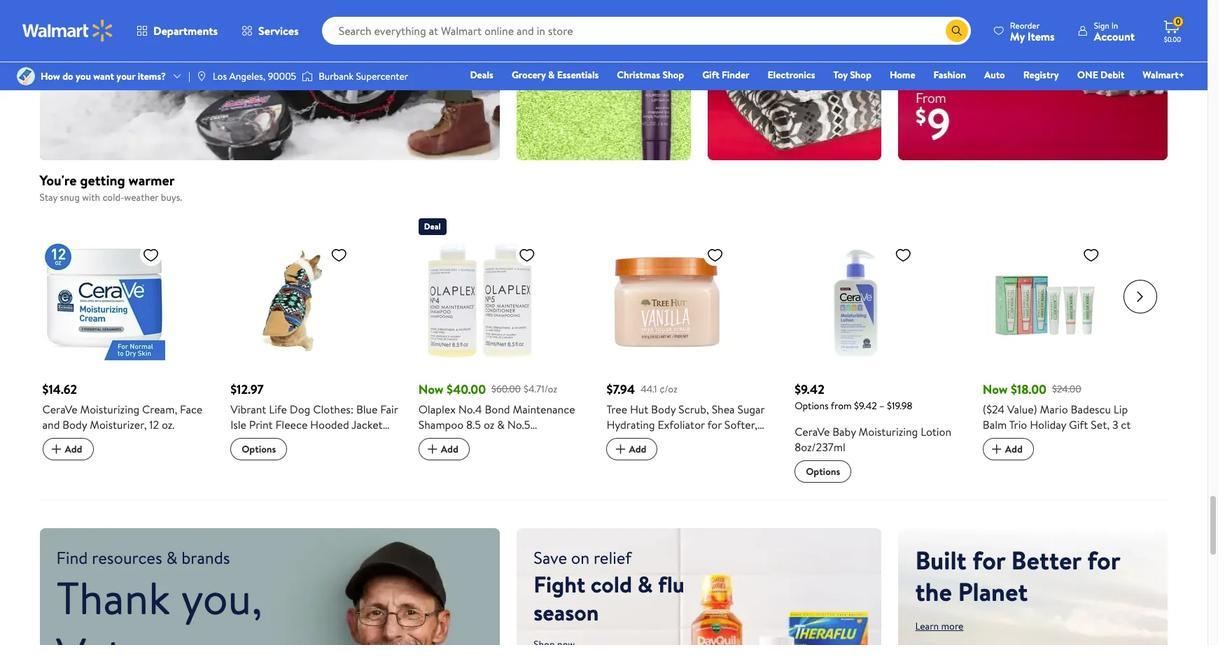Task type: vqa. For each thing, say whether or not it's contained in the screenshot.
Hi, Tara S Account
no



Task type: describe. For each thing, give the bounding box(es) containing it.
 image for how
[[17, 67, 35, 85]]

walmart+ link
[[1137, 67, 1191, 83]]

bond
[[485, 402, 510, 417]]

3 add button from the left
[[607, 438, 658, 461]]

learn
[[916, 620, 939, 634]]

and
[[42, 417, 60, 433]]

oz inside $7.94 44.1 ¢/oz tree hut body scrub, shea sugar hydrating exfoliator for softer, smoother skin, vanilla, 18 oz
[[732, 433, 743, 448]]

tree
[[607, 402, 627, 417]]

registry link
[[1017, 67, 1066, 83]]

with inside $12.97 vibrant life dog clothes: blue fair isle print fleece hooded jacket with corduroy trim, s options
[[230, 433, 251, 448]]

$60.00
[[492, 382, 521, 396]]

Search search field
[[322, 17, 971, 45]]

getting
[[80, 171, 125, 190]]

options inside $12.97 vibrant life dog clothes: blue fair isle print fleece hooded jacket with corduroy trim, s options
[[242, 442, 276, 456]]

olaplex no.4 bond maintenance shampoo 8.5 oz & no.5 conditioner 8.5 oz combo pack image
[[419, 241, 541, 363]]

sign in to add to favorites list, olaplex no.4 bond maintenance shampoo 8.5 oz & no.5 conditioner 8.5 oz combo pack image
[[519, 246, 536, 264]]

grocery
[[512, 68, 546, 82]]

1 add from the left
[[65, 442, 82, 456]]

burbank supercenter
[[319, 69, 408, 83]]

Walmart Site-Wide search field
[[322, 17, 971, 45]]

los angeles, 90005
[[213, 69, 296, 83]]

sugar
[[738, 402, 765, 417]]

& inside now $40.00 $60.00 $4.71/oz olaplex no.4 bond maintenance shampoo 8.5 oz & no.5 conditioner 8.5 oz combo pack
[[497, 417, 505, 433]]

cerave inside cerave baby moisturizing lotion 8oz/237ml
[[795, 424, 830, 440]]

one debit
[[1077, 68, 1125, 82]]

$19.98
[[887, 399, 913, 413]]

you,
[[181, 567, 262, 629]]

0 horizontal spatial oz
[[484, 417, 495, 433]]

items
[[1028, 28, 1055, 44]]

olaplex
[[419, 402, 456, 417]]

snug
[[60, 191, 80, 205]]

$14.62
[[42, 381, 77, 398]]

pack
[[549, 433, 571, 448]]

0 vertical spatial &
[[548, 68, 555, 82]]

auto link
[[978, 67, 1012, 83]]

1 horizontal spatial oz
[[497, 433, 507, 448]]

2 horizontal spatial for
[[1088, 543, 1120, 578]]

toy
[[834, 68, 848, 82]]

home link
[[884, 67, 922, 83]]

walmart+
[[1143, 68, 1185, 82]]

departments button
[[125, 14, 230, 48]]

services button
[[230, 14, 311, 48]]

grocery & essentials link
[[505, 67, 605, 83]]

product group containing $14.62
[[42, 213, 211, 483]]

christmas shop link
[[611, 67, 691, 83]]

you're
[[40, 171, 77, 190]]

how do you want your items?
[[41, 69, 166, 83]]

blue
[[356, 402, 378, 417]]

buys.
[[161, 191, 182, 205]]

badescu
[[1071, 402, 1111, 417]]

value)
[[1008, 402, 1038, 417]]

$12.97
[[230, 381, 264, 398]]

$0.00
[[1164, 34, 1181, 44]]

weather
[[124, 191, 159, 205]]

services
[[258, 23, 299, 39]]

8.5 left bond
[[466, 417, 481, 433]]

shampoo
[[419, 417, 464, 433]]

gift finder
[[702, 68, 750, 82]]

1 add to cart image from the left
[[48, 441, 65, 458]]

4 add button from the left
[[983, 438, 1034, 461]]

no.5
[[507, 417, 530, 433]]

trim,
[[302, 433, 326, 448]]

body inside $7.94 44.1 ¢/oz tree hut body scrub, shea sugar hydrating exfoliator for softer, smoother skin, vanilla, 18 oz
[[651, 402, 676, 417]]

sign in to add to favorites list, ($24 value) mario badescu lip balm trio holiday gift set, 3 ct image
[[1083, 246, 1100, 264]]

set,
[[1091, 417, 1110, 433]]

8.5 down bond
[[479, 433, 494, 448]]

burbank
[[319, 69, 354, 83]]

now for $18.00
[[983, 381, 1008, 398]]

more
[[941, 620, 964, 634]]

now $40.00 $60.00 $4.71/oz olaplex no.4 bond maintenance shampoo 8.5 oz & no.5 conditioner 8.5 oz combo pack
[[419, 381, 575, 448]]

jacket
[[352, 417, 383, 433]]

in
[[1112, 19, 1119, 31]]

veterans
[[56, 623, 228, 646]]

2 add button from the left
[[419, 438, 470, 461]]

christmas
[[617, 68, 660, 82]]

built for better for the planet
[[916, 543, 1120, 610]]

season
[[534, 597, 599, 628]]

baby
[[833, 424, 856, 440]]

electronics link
[[762, 67, 822, 83]]

with inside you're getting warmer stay snug with cold-weather buys.
[[82, 191, 100, 205]]

one debit link
[[1071, 67, 1131, 83]]

toy shop link
[[827, 67, 878, 83]]

cold-
[[103, 191, 124, 205]]

hooded
[[310, 417, 349, 433]]

print
[[249, 417, 273, 433]]

now for $40.00
[[419, 381, 444, 398]]

vibrant
[[230, 402, 266, 417]]

moisturizing for $14.62
[[80, 402, 140, 417]]

deal
[[424, 220, 441, 232]]

next slide for you're getting warmer list image
[[1124, 280, 1157, 314]]

¢/oz
[[660, 382, 678, 396]]

cerave baby moisturizing lotion 8oz/237ml
[[795, 424, 952, 455]]

scrub,
[[679, 402, 709, 417]]

fight
[[534, 569, 586, 600]]

conditioner
[[419, 433, 477, 448]]

your
[[116, 69, 135, 83]]

built
[[916, 543, 967, 578]]

trio
[[1009, 417, 1027, 433]]

supercenter
[[356, 69, 408, 83]]

1 horizontal spatial options link
[[795, 461, 852, 483]]

reorder my items
[[1010, 19, 1055, 44]]

fashion link
[[928, 67, 973, 83]]

registry
[[1024, 68, 1059, 82]]



Task type: locate. For each thing, give the bounding box(es) containing it.
1 product group from the left
[[42, 213, 211, 483]]

hydrating
[[607, 417, 655, 433]]

0 horizontal spatial options link
[[230, 438, 287, 461]]

isle
[[230, 417, 246, 433]]

life
[[269, 402, 287, 417]]

options inside options link
[[806, 465, 840, 479]]

0
[[1176, 16, 1181, 27]]

8.5
[[466, 417, 481, 433], [479, 433, 494, 448]]

sign in to add to favorites list, cerave baby moisturizing lotion 8oz/237ml image
[[895, 246, 912, 264]]

product group
[[42, 213, 211, 483], [230, 213, 399, 483], [419, 213, 587, 483], [607, 213, 775, 483], [795, 213, 963, 483], [983, 213, 1151, 483]]

shop for christmas shop
[[663, 68, 684, 82]]

from
[[831, 399, 852, 413]]

add button down and
[[42, 438, 93, 461]]

 image
[[17, 67, 35, 85], [302, 69, 313, 83], [196, 71, 207, 82]]

items?
[[138, 69, 166, 83]]

you
[[76, 69, 91, 83]]

2 add to cart image from the left
[[424, 441, 441, 458]]

cream,
[[142, 402, 177, 417]]

1 horizontal spatial cerave
[[795, 424, 830, 440]]

add button down the shampoo
[[419, 438, 470, 461]]

my
[[1010, 28, 1025, 44]]

add to cart image
[[989, 441, 1005, 458]]

for
[[708, 417, 722, 433], [973, 543, 1006, 578], [1088, 543, 1120, 578]]

2 shop from the left
[[850, 68, 872, 82]]

gift left set,
[[1069, 417, 1088, 433]]

1 horizontal spatial moisturizing
[[859, 424, 918, 440]]

1 vertical spatial gift
[[1069, 417, 1088, 433]]

2 horizontal spatial &
[[638, 569, 653, 600]]

smoother
[[607, 433, 655, 448]]

$7.94 44.1 ¢/oz tree hut body scrub, shea sugar hydrating exfoliator for softer, smoother skin, vanilla, 18 oz
[[607, 381, 765, 448]]

gift left "finder" on the top of the page
[[702, 68, 720, 82]]

0 horizontal spatial shop
[[663, 68, 684, 82]]

1 vertical spatial options
[[242, 442, 276, 456]]

angeles,
[[229, 69, 265, 83]]

clothes:
[[313, 402, 354, 417]]

for left softer,
[[708, 417, 722, 433]]

ct
[[1121, 417, 1131, 433]]

1 horizontal spatial $9.42
[[854, 399, 877, 413]]

0 horizontal spatial cerave
[[42, 402, 78, 417]]

thank you, veterans
[[56, 567, 262, 646]]

$7.94
[[607, 381, 635, 398]]

options
[[795, 399, 829, 413], [242, 442, 276, 456], [806, 465, 840, 479]]

4 product group from the left
[[607, 213, 775, 483]]

options down "8oz/237ml"
[[806, 465, 840, 479]]

lotion
[[921, 424, 952, 440]]

1 vertical spatial with
[[230, 433, 251, 448]]

1 horizontal spatial with
[[230, 433, 251, 448]]

2 vertical spatial options
[[806, 465, 840, 479]]

0 horizontal spatial moisturizing
[[80, 402, 140, 417]]

body down "¢/oz"
[[651, 402, 676, 417]]

departments
[[153, 23, 218, 39]]

product group containing $12.97
[[230, 213, 399, 483]]

18
[[719, 433, 729, 448]]

auto
[[985, 68, 1005, 82]]

moisturizing down –
[[859, 424, 918, 440]]

$9.42 up "8oz/237ml"
[[795, 381, 825, 398]]

$9.42 left –
[[854, 399, 877, 413]]

for right better
[[1088, 543, 1120, 578]]

now inside now $40.00 $60.00 $4.71/oz olaplex no.4 bond maintenance shampoo 8.5 oz & no.5 conditioner 8.5 oz combo pack
[[419, 381, 444, 398]]

|
[[188, 69, 190, 83]]

3 product group from the left
[[419, 213, 587, 483]]

12
[[149, 417, 159, 433]]

flu
[[658, 569, 685, 600]]

with down vibrant
[[230, 433, 251, 448]]

deals link
[[464, 67, 500, 83]]

0 vertical spatial cerave
[[42, 402, 78, 417]]

0 vertical spatial options
[[795, 399, 829, 413]]

cerave left baby
[[795, 424, 830, 440]]

christmas shop
[[617, 68, 684, 82]]

exfoliator
[[658, 417, 705, 433]]

& left no.5
[[497, 417, 505, 433]]

product group containing $9.42
[[795, 213, 963, 483]]

oz right 18 on the bottom right of page
[[732, 433, 743, 448]]

 image right 90005
[[302, 69, 313, 83]]

0 horizontal spatial body
[[62, 417, 87, 433]]

0 horizontal spatial $9.42
[[795, 381, 825, 398]]

for inside $7.94 44.1 ¢/oz tree hut body scrub, shea sugar hydrating exfoliator for softer, smoother skin, vanilla, 18 oz
[[708, 417, 722, 433]]

0 horizontal spatial with
[[82, 191, 100, 205]]

3
[[1113, 417, 1119, 433]]

1 horizontal spatial for
[[973, 543, 1006, 578]]

1 now from the left
[[419, 381, 444, 398]]

gift finder link
[[696, 67, 756, 83]]

vibrant life dog clothes: blue fair isle print fleece hooded jacket with corduroy trim, s image
[[230, 241, 353, 363]]

& inside fight cold & flu season
[[638, 569, 653, 600]]

0 vertical spatial with
[[82, 191, 100, 205]]

body
[[651, 402, 676, 417], [62, 417, 87, 433]]

2 product group from the left
[[230, 213, 399, 483]]

1 horizontal spatial  image
[[196, 71, 207, 82]]

&
[[548, 68, 555, 82], [497, 417, 505, 433], [638, 569, 653, 600]]

add to cart image down and
[[48, 441, 65, 458]]

moisturizing
[[80, 402, 140, 417], [859, 424, 918, 440]]

oz right no.4
[[484, 417, 495, 433]]

shea
[[712, 402, 735, 417]]

planet
[[958, 575, 1028, 610]]

account
[[1094, 28, 1135, 44]]

do
[[62, 69, 73, 83]]

0 horizontal spatial gift
[[702, 68, 720, 82]]

add to cart image down the shampoo
[[424, 441, 441, 458]]

1 horizontal spatial shop
[[850, 68, 872, 82]]

for right the built
[[973, 543, 1006, 578]]

product group containing $7.94
[[607, 213, 775, 483]]

add down $14.62 on the left bottom of the page
[[65, 442, 82, 456]]

better
[[1012, 543, 1082, 578]]

1 vertical spatial &
[[497, 417, 505, 433]]

6 product group from the left
[[983, 213, 1151, 483]]

add down hydrating
[[629, 442, 647, 456]]

90005
[[268, 69, 296, 83]]

cerave baby moisturizing lotion 8oz/237ml image
[[795, 241, 917, 363]]

add to cart image
[[48, 441, 65, 458], [424, 441, 441, 458], [612, 441, 629, 458]]

4 add from the left
[[1005, 442, 1023, 456]]

body right and
[[62, 417, 87, 433]]

1 vertical spatial cerave
[[795, 424, 830, 440]]

0 horizontal spatial for
[[708, 417, 722, 433]]

add down the shampoo
[[441, 442, 459, 456]]

moisturizing inside cerave baby moisturizing lotion 8oz/237ml
[[859, 424, 918, 440]]

cold
[[591, 569, 632, 600]]

add button down trio
[[983, 438, 1034, 461]]

1 shop from the left
[[663, 68, 684, 82]]

0 vertical spatial $9.42
[[795, 381, 825, 398]]

3 add to cart image from the left
[[612, 441, 629, 458]]

options inside '$9.42 options from $9.42 – $19.98'
[[795, 399, 829, 413]]

reorder
[[1010, 19, 1040, 31]]

8oz/237ml
[[795, 440, 846, 455]]

0 horizontal spatial add to cart image
[[48, 441, 65, 458]]

1 horizontal spatial &
[[548, 68, 555, 82]]

now inside now $18.00 $24.00 ($24 value) mario badescu lip balm trio holiday gift set, 3 ct
[[983, 381, 1008, 398]]

walmart image
[[22, 20, 113, 42]]

softer,
[[725, 417, 758, 433]]

1 horizontal spatial add to cart image
[[424, 441, 441, 458]]

essentials
[[557, 68, 599, 82]]

options link
[[230, 438, 287, 461], [795, 461, 852, 483]]

electronics
[[768, 68, 815, 82]]

2 horizontal spatial  image
[[302, 69, 313, 83]]

options link down "8oz/237ml"
[[795, 461, 852, 483]]

0 vertical spatial gift
[[702, 68, 720, 82]]

0 vertical spatial moisturizing
[[80, 402, 140, 417]]

$9.42 options from $9.42 – $19.98
[[795, 381, 913, 413]]

lip
[[1114, 402, 1128, 417]]

$9.42
[[795, 381, 825, 398], [854, 399, 877, 413]]

combo
[[510, 433, 546, 448]]

cerave
[[42, 402, 78, 417], [795, 424, 830, 440]]

dog
[[290, 402, 310, 417]]

cerave moisturizing cream, face and body moisturizer, 12 oz. image
[[42, 241, 165, 363]]

2 horizontal spatial oz
[[732, 433, 743, 448]]

product group containing now $18.00
[[983, 213, 1151, 483]]

add button
[[42, 438, 93, 461], [419, 438, 470, 461], [607, 438, 658, 461], [983, 438, 1034, 461]]

with down "getting" in the top of the page
[[82, 191, 100, 205]]

learn more link
[[916, 620, 964, 634]]

1 horizontal spatial gift
[[1069, 417, 1088, 433]]

shop right toy
[[850, 68, 872, 82]]

1 horizontal spatial body
[[651, 402, 676, 417]]

1 vertical spatial moisturizing
[[859, 424, 918, 440]]

sign in to add to favorites list, vibrant life dog clothes: blue fair isle print fleece hooded jacket with corduroy trim, s image
[[331, 246, 347, 264]]

sign in to add to favorites list, tree hut body scrub, shea sugar hydrating exfoliator for softer, smoother skin, vanilla, 18 oz image
[[707, 246, 724, 264]]

now up ($24
[[983, 381, 1008, 398]]

$18.00
[[1011, 381, 1047, 398]]

0 horizontal spatial  image
[[17, 67, 35, 85]]

add down trio
[[1005, 442, 1023, 456]]

you're getting warmer stay snug with cold-weather buys.
[[40, 171, 182, 205]]

5 product group from the left
[[795, 213, 963, 483]]

 image for burbank
[[302, 69, 313, 83]]

tree hut body scrub, shea sugar hydrating exfoliator for softer, smoother skin, vanilla, 18 oz image
[[607, 241, 729, 363]]

deals
[[470, 68, 494, 82]]

gift inside now $18.00 $24.00 ($24 value) mario badescu lip balm trio holiday gift set, 3 ct
[[1069, 417, 1088, 433]]

warmer
[[129, 171, 175, 190]]

2 vertical spatial &
[[638, 569, 653, 600]]

debit
[[1101, 68, 1125, 82]]

$4.71/oz
[[524, 382, 557, 396]]

 image right |
[[196, 71, 207, 82]]

moisturizing inside $14.62 cerave moisturizing cream, face and body moisturizer, 12 oz.
[[80, 402, 140, 417]]

sign
[[1094, 19, 1110, 31]]

sign in to add to favorites list, cerave moisturizing cream, face and body moisturizer, 12 oz. image
[[142, 246, 159, 264]]

2 add from the left
[[441, 442, 459, 456]]

no.4
[[458, 402, 482, 417]]

search icon image
[[951, 25, 963, 36]]

 image for los
[[196, 71, 207, 82]]

now up olaplex
[[419, 381, 444, 398]]

product group containing now $40.00
[[419, 213, 587, 483]]

gift
[[702, 68, 720, 82], [1069, 417, 1088, 433]]

options left from
[[795, 399, 829, 413]]

fashion
[[934, 68, 966, 82]]

fight cold & flu season
[[534, 569, 685, 628]]

1 vertical spatial $9.42
[[854, 399, 877, 413]]

learn more
[[916, 620, 964, 634]]

2 now from the left
[[983, 381, 1008, 398]]

3 add from the left
[[629, 442, 647, 456]]

face
[[180, 402, 203, 417]]

cerave inside $14.62 cerave moisturizing cream, face and body moisturizer, 12 oz.
[[42, 402, 78, 417]]

 image left how
[[17, 67, 35, 85]]

oz left no.5
[[497, 433, 507, 448]]

0 horizontal spatial now
[[419, 381, 444, 398]]

one
[[1077, 68, 1099, 82]]

fleece
[[276, 417, 308, 433]]

home
[[890, 68, 916, 82]]

($24 value) mario badescu lip balm trio holiday gift set, 3 ct image
[[983, 241, 1106, 363]]

1 add button from the left
[[42, 438, 93, 461]]

0 horizontal spatial &
[[497, 417, 505, 433]]

& right the grocery
[[548, 68, 555, 82]]

1 horizontal spatial now
[[983, 381, 1008, 398]]

options down print
[[242, 442, 276, 456]]

shop for toy shop
[[850, 68, 872, 82]]

shop right christmas
[[663, 68, 684, 82]]

options link down print
[[230, 438, 287, 461]]

add to cart image down hydrating
[[612, 441, 629, 458]]

now $18.00 $24.00 ($24 value) mario badescu lip balm trio holiday gift set, 3 ct
[[983, 381, 1131, 433]]

moisturizing for cerave
[[859, 424, 918, 440]]

& left 'flu'
[[638, 569, 653, 600]]

balm
[[983, 417, 1007, 433]]

finder
[[722, 68, 750, 82]]

cerave down $14.62 on the left bottom of the page
[[42, 402, 78, 417]]

add button down hydrating
[[607, 438, 658, 461]]

moisturizing left the 12
[[80, 402, 140, 417]]

s
[[329, 433, 335, 448]]

fair
[[380, 402, 398, 417]]

body inside $14.62 cerave moisturizing cream, face and body moisturizer, 12 oz.
[[62, 417, 87, 433]]

2 horizontal spatial add to cart image
[[612, 441, 629, 458]]



